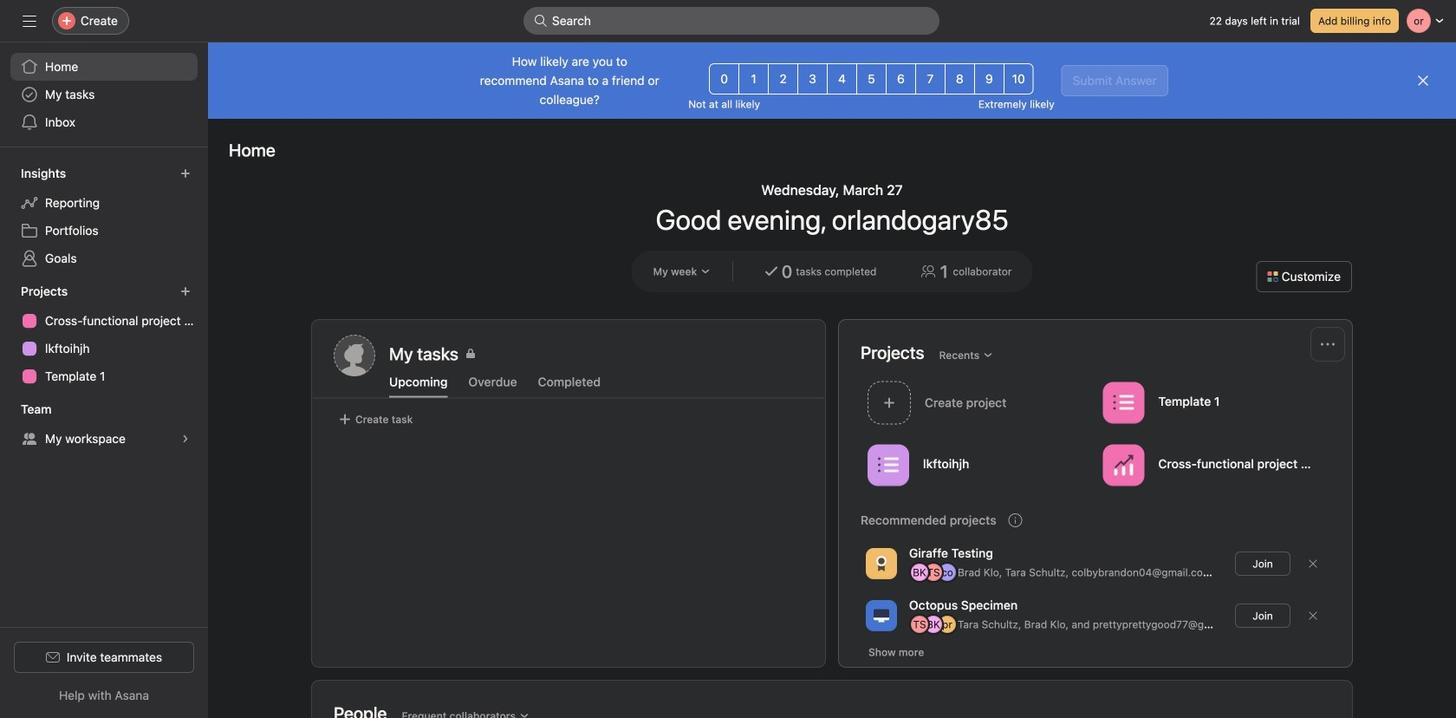 Task type: describe. For each thing, give the bounding box(es) containing it.
global element
[[0, 42, 208, 147]]

dismiss image
[[1417, 74, 1431, 88]]

teams element
[[0, 394, 208, 456]]

list image
[[1114, 392, 1135, 413]]

dismiss recommendation image
[[1309, 558, 1319, 569]]

see details, my workspace image
[[180, 434, 191, 444]]

actions image
[[1322, 337, 1335, 351]]

add profile photo image
[[334, 335, 375, 376]]



Task type: locate. For each thing, give the bounding box(es) containing it.
ribbon image
[[874, 556, 890, 571]]

prominent image
[[534, 14, 548, 28]]

insights element
[[0, 158, 208, 276]]

list item
[[861, 376, 1097, 429]]

list box
[[524, 7, 940, 35]]

None radio
[[710, 63, 740, 95], [768, 63, 799, 95], [827, 63, 858, 95], [975, 63, 1005, 95], [1004, 63, 1034, 95], [710, 63, 740, 95], [768, 63, 799, 95], [827, 63, 858, 95], [975, 63, 1005, 95], [1004, 63, 1034, 95]]

option group
[[710, 63, 1034, 95]]

None radio
[[739, 63, 769, 95], [798, 63, 828, 95], [857, 63, 887, 95], [886, 63, 917, 95], [916, 63, 946, 95], [945, 63, 975, 95], [739, 63, 769, 95], [798, 63, 828, 95], [857, 63, 887, 95], [886, 63, 917, 95], [916, 63, 946, 95], [945, 63, 975, 95]]

new insights image
[[180, 168, 191, 179]]

new project or portfolio image
[[180, 286, 191, 297]]

hide sidebar image
[[23, 14, 36, 28]]

projects element
[[0, 276, 208, 394]]

list image
[[878, 455, 899, 476]]

graph image
[[1114, 455, 1135, 476]]

dismiss recommendation image
[[1309, 610, 1319, 621]]

computer image
[[874, 608, 890, 623]]



Task type: vqa. For each thing, say whether or not it's contained in the screenshot.
radio
yes



